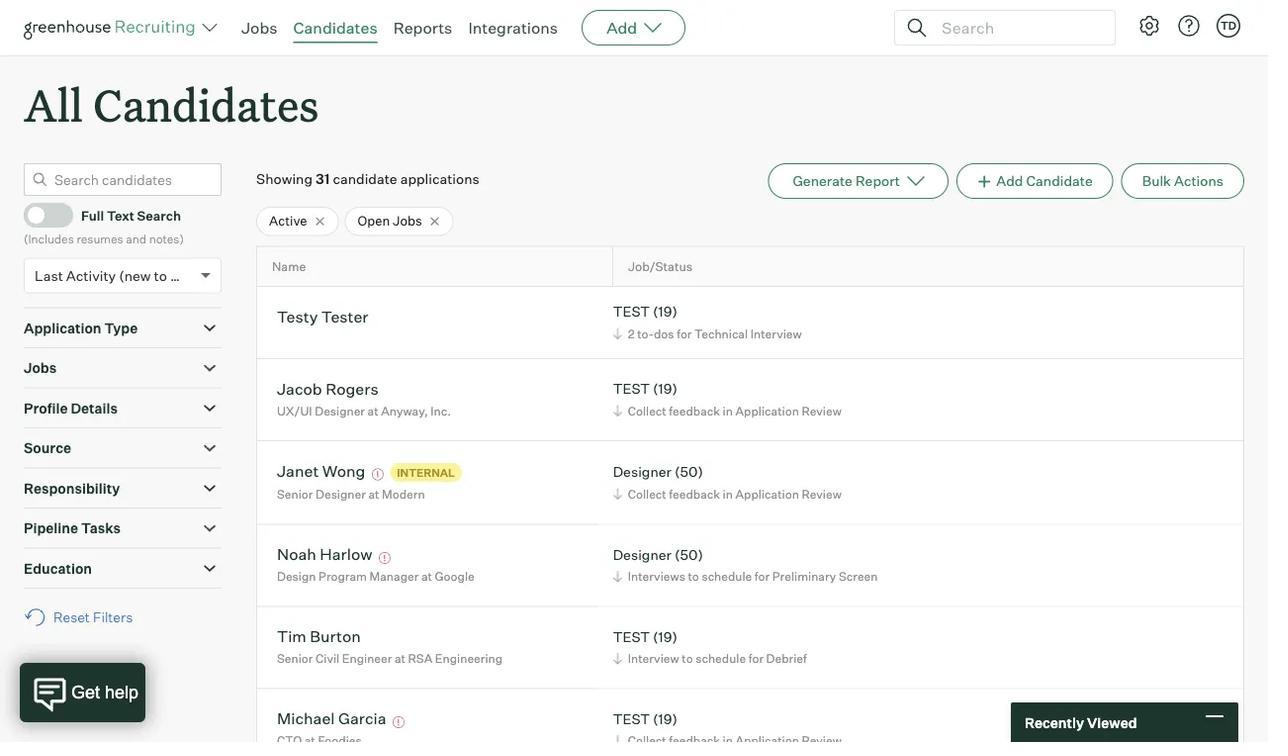 Task type: describe. For each thing, give the bounding box(es) containing it.
interviews to schedule for preliminary screen link
[[610, 567, 883, 586]]

1 senior from the top
[[277, 487, 313, 502]]

pipeline tasks
[[24, 520, 121, 537]]

candidate
[[333, 170, 397, 188]]

harlow
[[320, 544, 372, 564]]

jacob rogers ux/ui designer at anyway, inc.
[[277, 379, 451, 418]]

report
[[856, 172, 900, 190]]

schedule for (19)
[[696, 651, 746, 666]]

0 vertical spatial application
[[24, 319, 101, 337]]

add candidate link
[[957, 163, 1114, 199]]

at down janet wong has been in application review for more than 5 days icon
[[368, 487, 379, 502]]

test for test (19)
[[613, 710, 650, 727]]

last activity (new to old) option
[[35, 267, 196, 284]]

(19) for test (19) 2 to-dos for technical interview
[[653, 303, 678, 320]]

(includes
[[24, 231, 74, 246]]

reports link
[[393, 18, 453, 38]]

bulk actions
[[1142, 172, 1224, 190]]

interview inside test (19) interview to schedule for debrief
[[628, 651, 679, 666]]

old)
[[170, 267, 196, 284]]

(new
[[119, 267, 151, 284]]

interview to schedule for debrief link
[[610, 649, 812, 668]]

candidate reports are now available! apply filters and select "view in app" element
[[768, 163, 949, 199]]

(19) for test (19)
[[653, 710, 678, 727]]

job/status
[[628, 259, 693, 274]]

31
[[316, 170, 330, 188]]

burton
[[310, 626, 361, 646]]

for for designer (50) interviews to schedule for preliminary screen
[[755, 569, 770, 584]]

pipeline
[[24, 520, 78, 537]]

td button
[[1213, 10, 1245, 42]]

inc.
[[431, 403, 451, 418]]

bulk actions link
[[1122, 163, 1245, 199]]

test (19) collect feedback in application review
[[613, 380, 842, 418]]

google
[[435, 569, 475, 584]]

viewed
[[1087, 714, 1137, 731]]

tim
[[277, 626, 307, 646]]

td
[[1221, 19, 1237, 32]]

tasks
[[81, 520, 121, 537]]

modern
[[382, 487, 425, 502]]

ux/ui
[[277, 403, 312, 418]]

tim burton senior civil engineer at rsa engineering
[[277, 626, 503, 666]]

engineer
[[342, 651, 392, 666]]

bulk
[[1142, 172, 1171, 190]]

jobs link
[[241, 18, 278, 38]]

source
[[24, 439, 71, 457]]

generate
[[793, 172, 853, 190]]

designer inside designer (50) collect feedback in application review
[[613, 463, 672, 480]]

actions
[[1174, 172, 1224, 190]]

full
[[81, 207, 104, 223]]

last activity (new to old)
[[35, 267, 196, 284]]

design program manager at google
[[277, 569, 475, 584]]

in for (50)
[[723, 486, 733, 501]]

(19) for test (19) interview to schedule for debrief
[[653, 628, 678, 645]]

noah harlow link
[[277, 544, 372, 567]]

for for test (19) 2 to-dos for technical interview
[[677, 326, 692, 341]]

designer inside jacob rogers ux/ui designer at anyway, inc.
[[315, 403, 365, 418]]

0 vertical spatial candidates
[[293, 18, 378, 38]]

resumes
[[77, 231, 123, 246]]

name
[[272, 259, 306, 274]]

add button
[[582, 10, 686, 46]]

and
[[126, 231, 146, 246]]

open jobs
[[358, 213, 422, 229]]

interview inside test (19) 2 to-dos for technical interview
[[751, 326, 802, 341]]

designer (50) interviews to schedule for preliminary screen
[[613, 546, 878, 584]]

integrations
[[468, 18, 558, 38]]

candidate
[[1026, 172, 1093, 190]]

1 vertical spatial jobs
[[393, 213, 422, 229]]

testy tester link
[[277, 306, 369, 329]]

details
[[71, 399, 118, 417]]

reset
[[53, 609, 90, 626]]

rsa
[[408, 651, 433, 666]]

Search text field
[[937, 13, 1097, 42]]

jacob
[[277, 379, 322, 398]]

wong
[[322, 461, 365, 481]]

all
[[24, 75, 83, 134]]

configure image
[[1138, 14, 1162, 38]]

education
[[24, 560, 92, 577]]

tester
[[321, 306, 369, 326]]

internal
[[397, 466, 455, 479]]

michael garcia link
[[277, 709, 386, 731]]

application for test (19)
[[736, 403, 799, 418]]

generate report button
[[768, 163, 949, 199]]

test (19) interview to schedule for debrief
[[613, 628, 807, 666]]

test for test (19) interview to schedule for debrief
[[613, 628, 650, 645]]

michael
[[277, 709, 335, 728]]

reports
[[393, 18, 453, 38]]

recently
[[1025, 714, 1084, 731]]



Task type: locate. For each thing, give the bounding box(es) containing it.
senior
[[277, 487, 313, 502], [277, 651, 313, 666]]

collect feedback in application review link for (50)
[[610, 484, 847, 503]]

0 vertical spatial collect
[[628, 403, 667, 418]]

interview up test (19)
[[628, 651, 679, 666]]

add inside "link"
[[997, 172, 1023, 190]]

showing
[[256, 170, 313, 188]]

add inside popup button
[[607, 18, 637, 38]]

michael garcia
[[277, 709, 386, 728]]

(19) down interview to schedule for debrief link
[[653, 710, 678, 727]]

2 review from the top
[[802, 486, 842, 501]]

0 vertical spatial review
[[802, 403, 842, 418]]

(50) up "interviews"
[[675, 546, 703, 563]]

Search candidates field
[[24, 163, 222, 196]]

recently viewed
[[1025, 714, 1137, 731]]

noah
[[277, 544, 316, 564]]

2 vertical spatial jobs
[[24, 359, 57, 377]]

1 review from the top
[[802, 403, 842, 418]]

at inside jacob rogers ux/ui designer at anyway, inc.
[[368, 403, 379, 418]]

profile
[[24, 399, 68, 417]]

collect for designer
[[628, 486, 667, 501]]

schedule left "debrief"
[[696, 651, 746, 666]]

1 in from the top
[[723, 403, 733, 418]]

application type
[[24, 319, 138, 337]]

2 feedback from the top
[[669, 486, 720, 501]]

test (19)
[[613, 710, 678, 727]]

for left "debrief"
[[749, 651, 764, 666]]

senior down janet
[[277, 487, 313, 502]]

for inside the designer (50) interviews to schedule for preliminary screen
[[755, 569, 770, 584]]

to down "interviews"
[[682, 651, 693, 666]]

1 vertical spatial senior
[[277, 651, 313, 666]]

at inside tim burton senior civil engineer at rsa engineering
[[395, 651, 406, 666]]

0 vertical spatial collect feedback in application review link
[[610, 401, 847, 420]]

(50) down test (19) collect feedback in application review
[[675, 463, 703, 480]]

dos
[[654, 326, 674, 341]]

add candidate
[[997, 172, 1093, 190]]

to inside test (19) interview to schedule for debrief
[[682, 651, 693, 666]]

2 (50) from the top
[[675, 546, 703, 563]]

review
[[802, 403, 842, 418], [802, 486, 842, 501]]

integrations link
[[468, 18, 558, 38]]

application up designer (50) collect feedback in application review
[[736, 403, 799, 418]]

2 (19) from the top
[[653, 380, 678, 397]]

test (19) 2 to-dos for technical interview
[[613, 303, 802, 341]]

candidates down jobs link
[[93, 75, 319, 134]]

all candidates
[[24, 75, 319, 134]]

collect feedback in application review link
[[610, 401, 847, 420], [610, 484, 847, 503]]

filters
[[93, 609, 133, 626]]

feedback up designer (50) collect feedback in application review
[[669, 403, 720, 418]]

0 horizontal spatial jobs
[[24, 359, 57, 377]]

0 vertical spatial in
[[723, 403, 733, 418]]

(19) up interview to schedule for debrief link
[[653, 628, 678, 645]]

noah harlow
[[277, 544, 372, 564]]

rogers
[[326, 379, 379, 398]]

schedule for (50)
[[702, 569, 752, 584]]

review for (50)
[[802, 486, 842, 501]]

schedule inside test (19) interview to schedule for debrief
[[696, 651, 746, 666]]

to for (new
[[154, 267, 167, 284]]

to for interviews
[[688, 569, 699, 584]]

full text search (includes resumes and notes)
[[24, 207, 184, 246]]

greenhouse recruiting image
[[24, 16, 202, 40]]

garcia
[[338, 709, 386, 728]]

in inside test (19) collect feedback in application review
[[723, 403, 733, 418]]

1 horizontal spatial jobs
[[241, 18, 278, 38]]

to
[[154, 267, 167, 284], [688, 569, 699, 584], [682, 651, 693, 666]]

1 horizontal spatial interview
[[751, 326, 802, 341]]

(19) inside test (19) collect feedback in application review
[[653, 380, 678, 397]]

candidates link
[[293, 18, 378, 38]]

0 vertical spatial to
[[154, 267, 167, 284]]

designer (50) collect feedback in application review
[[613, 463, 842, 501]]

1 horizontal spatial add
[[997, 172, 1023, 190]]

0 vertical spatial add
[[607, 18, 637, 38]]

1 vertical spatial application
[[736, 403, 799, 418]]

(19) up dos
[[653, 303, 678, 320]]

testy tester
[[277, 306, 369, 326]]

0 vertical spatial feedback
[[669, 403, 720, 418]]

(50)
[[675, 463, 703, 480], [675, 546, 703, 563]]

1 vertical spatial (50)
[[675, 546, 703, 563]]

design
[[277, 569, 316, 584]]

feedback for (50)
[[669, 486, 720, 501]]

3 (19) from the top
[[653, 628, 678, 645]]

to-
[[637, 326, 654, 341]]

in for (19)
[[723, 403, 733, 418]]

collect inside designer (50) collect feedback in application review
[[628, 486, 667, 501]]

1 vertical spatial to
[[688, 569, 699, 584]]

interviews
[[628, 569, 685, 584]]

at
[[368, 403, 379, 418], [368, 487, 379, 502], [421, 569, 432, 584], [395, 651, 406, 666]]

td button
[[1217, 14, 1241, 38]]

manager
[[370, 569, 419, 584]]

checkmark image
[[33, 207, 47, 221]]

jobs right open
[[393, 213, 422, 229]]

michael garcia has been in application review for more than 5 days image
[[390, 716, 408, 728]]

reset filters
[[53, 609, 133, 626]]

2
[[628, 326, 635, 341]]

test
[[613, 303, 650, 320], [613, 380, 650, 397], [613, 628, 650, 645], [613, 710, 650, 727]]

4 (19) from the top
[[653, 710, 678, 727]]

2 senior from the top
[[277, 651, 313, 666]]

(19) for test (19) collect feedback in application review
[[653, 380, 678, 397]]

(50) inside the designer (50) interviews to schedule for preliminary screen
[[675, 546, 703, 563]]

for for test (19) interview to schedule for debrief
[[749, 651, 764, 666]]

collect down 'to-'
[[628, 403, 667, 418]]

collect inside test (19) collect feedback in application review
[[628, 403, 667, 418]]

anyway,
[[381, 403, 428, 418]]

profile details
[[24, 399, 118, 417]]

feedback up the designer (50) interviews to schedule for preliminary screen
[[669, 486, 720, 501]]

collect feedback in application review link for (19)
[[610, 401, 847, 420]]

janet
[[277, 461, 319, 481]]

for left preliminary
[[755, 569, 770, 584]]

senior down "tim"
[[277, 651, 313, 666]]

responsibility
[[24, 480, 120, 497]]

type
[[104, 319, 138, 337]]

in up the designer (50) interviews to schedule for preliminary screen
[[723, 486, 733, 501]]

2 vertical spatial to
[[682, 651, 693, 666]]

to right "interviews"
[[688, 569, 699, 584]]

candidates
[[293, 18, 378, 38], [93, 75, 319, 134]]

activity
[[66, 267, 116, 284]]

tim burton link
[[277, 626, 361, 649]]

for
[[677, 326, 692, 341], [755, 569, 770, 584], [749, 651, 764, 666]]

0 vertical spatial jobs
[[241, 18, 278, 38]]

feedback inside test (19) collect feedback in application review
[[669, 403, 720, 418]]

review inside designer (50) collect feedback in application review
[[802, 486, 842, 501]]

application
[[24, 319, 101, 337], [736, 403, 799, 418], [736, 486, 799, 501]]

add for add candidate
[[997, 172, 1023, 190]]

2 test from the top
[[613, 380, 650, 397]]

search
[[137, 207, 181, 223]]

1 (19) from the top
[[653, 303, 678, 320]]

1 vertical spatial interview
[[628, 651, 679, 666]]

collect up "interviews"
[[628, 486, 667, 501]]

2 horizontal spatial jobs
[[393, 213, 422, 229]]

(19) down dos
[[653, 380, 678, 397]]

3 test from the top
[[613, 628, 650, 645]]

test inside test (19) interview to schedule for debrief
[[613, 628, 650, 645]]

test inside test (19) collect feedback in application review
[[613, 380, 650, 397]]

0 vertical spatial for
[[677, 326, 692, 341]]

a follow-up was set for sep 22, 2023 for noah harlow image
[[376, 552, 394, 564]]

application inside designer (50) collect feedback in application review
[[736, 486, 799, 501]]

civil
[[316, 651, 340, 666]]

add
[[607, 18, 637, 38], [997, 172, 1023, 190]]

2 collect feedback in application review link from the top
[[610, 484, 847, 503]]

janet wong has been in application review for more than 5 days image
[[369, 469, 387, 481]]

program
[[319, 569, 367, 584]]

schedule right "interviews"
[[702, 569, 752, 584]]

(50) inside designer (50) collect feedback in application review
[[675, 463, 703, 480]]

reset filters button
[[24, 599, 143, 636]]

application inside test (19) collect feedback in application review
[[736, 403, 799, 418]]

collect
[[628, 403, 667, 418], [628, 486, 667, 501]]

jobs up profile
[[24, 359, 57, 377]]

test for test (19) collect feedback in application review
[[613, 380, 650, 397]]

1 test from the top
[[613, 303, 650, 320]]

text
[[107, 207, 134, 223]]

(50) for wong
[[675, 463, 703, 480]]

0 vertical spatial senior
[[277, 487, 313, 502]]

feedback for (19)
[[669, 403, 720, 418]]

1 vertical spatial for
[[755, 569, 770, 584]]

2 vertical spatial for
[[749, 651, 764, 666]]

(19)
[[653, 303, 678, 320], [653, 380, 678, 397], [653, 628, 678, 645], [653, 710, 678, 727]]

test inside test (19) 2 to-dos for technical interview
[[613, 303, 650, 320]]

0 horizontal spatial add
[[607, 18, 637, 38]]

collect feedback in application review link up the designer (50) interviews to schedule for preliminary screen
[[610, 484, 847, 503]]

schedule inside the designer (50) interviews to schedule for preliminary screen
[[702, 569, 752, 584]]

for inside test (19) interview to schedule for debrief
[[749, 651, 764, 666]]

for right dos
[[677, 326, 692, 341]]

application for designer (50)
[[736, 486, 799, 501]]

in inside designer (50) collect feedback in application review
[[723, 486, 733, 501]]

debrief
[[766, 651, 807, 666]]

at left rsa
[[395, 651, 406, 666]]

collect feedback in application review link up designer (50) collect feedback in application review
[[610, 401, 847, 420]]

2 vertical spatial application
[[736, 486, 799, 501]]

1 vertical spatial add
[[997, 172, 1023, 190]]

collect for test
[[628, 403, 667, 418]]

review inside test (19) collect feedback in application review
[[802, 403, 842, 418]]

notes)
[[149, 231, 184, 246]]

candidates right jobs link
[[293, 18, 378, 38]]

1 vertical spatial feedback
[[669, 486, 720, 501]]

review for (19)
[[802, 403, 842, 418]]

0 vertical spatial interview
[[751, 326, 802, 341]]

1 vertical spatial review
[[802, 486, 842, 501]]

open
[[358, 213, 390, 229]]

for inside test (19) 2 to-dos for technical interview
[[677, 326, 692, 341]]

to left old)
[[154, 267, 167, 284]]

jacob rogers link
[[277, 379, 379, 401]]

(50) for harlow
[[675, 546, 703, 563]]

1 collect feedback in application review link from the top
[[610, 401, 847, 420]]

feedback
[[669, 403, 720, 418], [669, 486, 720, 501]]

1 vertical spatial collect feedback in application review link
[[610, 484, 847, 503]]

1 vertical spatial schedule
[[696, 651, 746, 666]]

1 (50) from the top
[[675, 463, 703, 480]]

1 vertical spatial in
[[723, 486, 733, 501]]

in
[[723, 403, 733, 418], [723, 486, 733, 501]]

preliminary
[[772, 569, 836, 584]]

1 vertical spatial collect
[[628, 486, 667, 501]]

(19) inside test (19) 2 to-dos for technical interview
[[653, 303, 678, 320]]

1 feedback from the top
[[669, 403, 720, 418]]

(19) inside test (19) interview to schedule for debrief
[[653, 628, 678, 645]]

interview right the 'technical'
[[751, 326, 802, 341]]

to inside the designer (50) interviews to schedule for preliminary screen
[[688, 569, 699, 584]]

2 collect from the top
[[628, 486, 667, 501]]

application up the designer (50) interviews to schedule for preliminary screen
[[736, 486, 799, 501]]

at down rogers
[[368, 403, 379, 418]]

senior inside tim burton senior civil engineer at rsa engineering
[[277, 651, 313, 666]]

jobs left candidates link
[[241, 18, 278, 38]]

designer inside the designer (50) interviews to schedule for preliminary screen
[[613, 546, 672, 563]]

0 vertical spatial (50)
[[675, 463, 703, 480]]

test for test (19) 2 to-dos for technical interview
[[613, 303, 650, 320]]

in up designer (50) collect feedback in application review
[[723, 403, 733, 418]]

at left google
[[421, 569, 432, 584]]

1 collect from the top
[[628, 403, 667, 418]]

interview
[[751, 326, 802, 341], [628, 651, 679, 666]]

generate report
[[793, 172, 900, 190]]

2 in from the top
[[723, 486, 733, 501]]

0 horizontal spatial interview
[[628, 651, 679, 666]]

application down last
[[24, 319, 101, 337]]

0 vertical spatial schedule
[[702, 569, 752, 584]]

add for add
[[607, 18, 637, 38]]

4 test from the top
[[613, 710, 650, 727]]

showing 31 candidate applications
[[256, 170, 480, 188]]

last
[[35, 267, 63, 284]]

feedback inside designer (50) collect feedback in application review
[[669, 486, 720, 501]]

to for interview
[[682, 651, 693, 666]]

janet wong
[[277, 461, 365, 481]]

designer
[[315, 403, 365, 418], [613, 463, 672, 480], [316, 487, 366, 502], [613, 546, 672, 563]]

1 vertical spatial candidates
[[93, 75, 319, 134]]



Task type: vqa. For each thing, say whether or not it's contained in the screenshot.
the bottommost Dropbox 'link'
no



